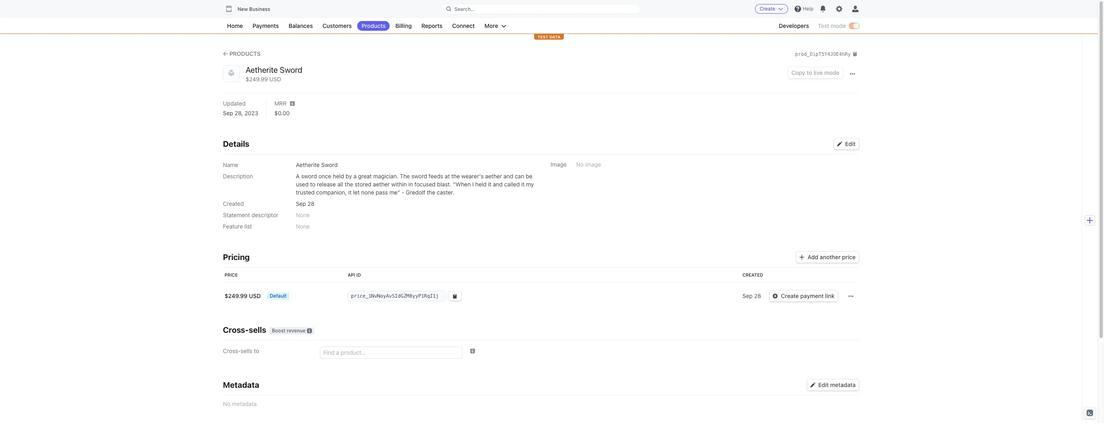Task type: describe. For each thing, give the bounding box(es) containing it.
cross-sells to
[[223, 348, 259, 355]]

help button
[[792, 2, 817, 15]]

release
[[317, 181, 336, 188]]

link
[[826, 293, 835, 300]]

mode inside copy to live mode button
[[825, 70, 840, 76]]

new business button
[[223, 3, 279, 15]]

prod_oipt5y4joe4hry
[[796, 51, 851, 57]]

magician.
[[374, 173, 399, 180]]

home
[[227, 22, 243, 29]]

the
[[400, 173, 410, 180]]

price
[[225, 273, 238, 278]]

cross- for cross-sells
[[223, 326, 249, 335]]

-
[[402, 189, 405, 196]]

by
[[346, 173, 352, 180]]

edit metadata button
[[808, 380, 859, 392]]

live
[[814, 70, 823, 76]]

wearer's
[[462, 173, 484, 180]]

price
[[843, 254, 856, 261]]

payments
[[253, 22, 279, 29]]

sells for cross-sells to
[[241, 348, 253, 355]]

sword for aetherite sword $249.99 usd
[[280, 65, 303, 75]]

developers
[[779, 22, 810, 29]]

can
[[515, 173, 525, 180]]

connect link
[[448, 21, 479, 31]]

usd inside aetherite sword $249.99 usd
[[270, 76, 281, 83]]

reports link
[[418, 21, 447, 31]]

0 vertical spatial products
[[362, 22, 386, 29]]

reports
[[422, 22, 443, 29]]

2 sword from the left
[[412, 173, 427, 180]]

pricing
[[223, 253, 250, 262]]

descriptor
[[252, 212, 279, 219]]

1 horizontal spatial it
[[488, 181, 492, 188]]

api
[[348, 273, 355, 278]]

description
[[223, 173, 253, 180]]

stored
[[355, 181, 372, 188]]

companion,
[[316, 189, 347, 196]]

edit for edit metadata
[[819, 382, 829, 389]]

svg image for edit
[[838, 142, 843, 147]]

edit link
[[834, 139, 859, 150]]

prod_oipt5y4joe4hry button
[[796, 50, 858, 58]]

another
[[820, 254, 841, 261]]

api id
[[348, 273, 361, 278]]

create payment link
[[782, 293, 835, 300]]

customers
[[323, 22, 352, 29]]

sep inside updated sep 28, 2023
[[223, 110, 233, 117]]

cross- for cross-sells to
[[223, 348, 241, 355]]

0 horizontal spatial products
[[230, 50, 261, 57]]

no for no image
[[577, 161, 584, 168]]

test
[[538, 34, 549, 39]]

name
[[223, 162, 238, 169]]

statement
[[223, 212, 250, 219]]

id
[[357, 273, 361, 278]]

test mode
[[819, 22, 846, 29]]

1 horizontal spatial held
[[476, 181, 487, 188]]

i
[[473, 181, 474, 188]]

search…
[[455, 6, 475, 12]]

called
[[505, 181, 520, 188]]

add another price button
[[797, 252, 859, 263]]

great
[[358, 173, 372, 180]]

in
[[409, 181, 413, 188]]

1 sword from the left
[[301, 173, 317, 180]]

my
[[526, 181, 534, 188]]

image
[[586, 161, 602, 168]]

$249.99 usd
[[225, 293, 261, 300]]

0 horizontal spatial svg image
[[453, 294, 457, 299]]

more button
[[481, 21, 511, 31]]

no metadata
[[223, 401, 257, 408]]

"when
[[453, 181, 471, 188]]

details
[[223, 139, 250, 149]]

new business
[[238, 6, 270, 12]]

aetherite for aetherite sword
[[296, 162, 320, 169]]

caster.
[[437, 189, 455, 196]]

to inside button
[[807, 70, 813, 76]]

1 horizontal spatial 28
[[755, 293, 762, 300]]

0 horizontal spatial to
[[254, 348, 259, 355]]

test data
[[538, 34, 561, 39]]

metadata for no metadata
[[232, 401, 257, 408]]

data
[[550, 34, 561, 39]]

copy
[[792, 70, 806, 76]]

cross-sells
[[223, 326, 266, 335]]

payments link
[[249, 21, 283, 31]]

no image
[[577, 161, 602, 168]]

customers link
[[319, 21, 356, 31]]

payment
[[801, 293, 824, 300]]

1 vertical spatial created
[[743, 273, 764, 278]]

me"
[[390, 189, 400, 196]]

copy to live mode
[[792, 70, 840, 76]]

updated sep 28, 2023
[[223, 100, 258, 117]]

a
[[354, 173, 357, 180]]

default
[[270, 294, 287, 300]]

28,
[[235, 110, 243, 117]]

none
[[361, 189, 374, 196]]

metadata for edit metadata
[[831, 382, 856, 389]]

boost revenue element
[[270, 328, 315, 335]]

aetherite sword $249.99 usd
[[246, 65, 303, 83]]

1 horizontal spatial sep
[[296, 201, 306, 208]]

mrr
[[275, 100, 287, 107]]

developers link
[[775, 21, 814, 31]]

balances link
[[285, 21, 317, 31]]

balances
[[289, 22, 313, 29]]

business
[[249, 6, 270, 12]]

all
[[338, 181, 343, 188]]

used
[[296, 181, 309, 188]]



Task type: vqa. For each thing, say whether or not it's contained in the screenshot.
Create within the button
yes



Task type: locate. For each thing, give the bounding box(es) containing it.
1 vertical spatial held
[[476, 181, 487, 188]]

0 horizontal spatial it
[[348, 189, 352, 196]]

once
[[319, 173, 332, 180]]

1 horizontal spatial the
[[427, 189, 436, 196]]

new
[[238, 6, 248, 12]]

sword up the focused
[[412, 173, 427, 180]]

1 horizontal spatial metadata
[[831, 382, 856, 389]]

and
[[504, 173, 514, 180], [493, 181, 503, 188]]

held up all
[[333, 173, 344, 180]]

0 vertical spatial aetherite
[[246, 65, 278, 75]]

a
[[296, 173, 300, 180]]

create for create
[[760, 6, 776, 12]]

products link down home link
[[223, 50, 261, 58]]

create for create payment link
[[782, 293, 799, 300]]

0 vertical spatial products link
[[358, 21, 390, 31]]

let
[[353, 189, 360, 196]]

1 vertical spatial aetherite
[[296, 162, 320, 169]]

no down metadata
[[223, 401, 231, 408]]

1 vertical spatial cross-
[[223, 348, 241, 355]]

copy to live mode button
[[789, 68, 843, 79]]

1 horizontal spatial usd
[[270, 76, 281, 83]]

products down home link
[[230, 50, 261, 57]]

home link
[[223, 21, 247, 31]]

1 cross- from the top
[[223, 326, 249, 335]]

1 vertical spatial aether
[[373, 181, 390, 188]]

Search… text field
[[442, 4, 641, 14]]

0 horizontal spatial created
[[223, 201, 244, 208]]

svg image inside add another price button
[[800, 255, 805, 260]]

1 vertical spatial sep 28
[[743, 293, 762, 300]]

and left 'called'
[[493, 181, 503, 188]]

1 horizontal spatial created
[[743, 273, 764, 278]]

2 none from the top
[[296, 223, 310, 230]]

1 vertical spatial sells
[[241, 348, 253, 355]]

more
[[485, 22, 499, 29]]

1 horizontal spatial sword
[[321, 162, 338, 169]]

created up sep 28 link in the right of the page
[[743, 273, 764, 278]]

sells for cross-sells
[[249, 326, 266, 335]]

none for statement descriptor
[[296, 212, 310, 219]]

boost
[[272, 328, 286, 334]]

svg image for create payment link
[[773, 294, 778, 299]]

aetherite up mrr
[[246, 65, 278, 75]]

revenue
[[287, 328, 306, 334]]

2 horizontal spatial to
[[807, 70, 813, 76]]

it left let at the top left of page
[[348, 189, 352, 196]]

aetherite for aetherite sword $249.99 usd
[[246, 65, 278, 75]]

0 vertical spatial usd
[[270, 76, 281, 83]]

updated
[[223, 100, 246, 107]]

0 vertical spatial held
[[333, 173, 344, 180]]

mode right test
[[831, 22, 846, 29]]

cross- down the cross-sells
[[223, 348, 241, 355]]

1 none from the top
[[296, 212, 310, 219]]

sep
[[223, 110, 233, 117], [296, 201, 306, 208], [743, 293, 753, 300]]

feature
[[223, 223, 243, 230]]

0 vertical spatial $249.99
[[246, 76, 268, 83]]

1 vertical spatial 28
[[755, 293, 762, 300]]

0 horizontal spatial sword
[[280, 65, 303, 75]]

sep 28
[[296, 201, 315, 208], [743, 293, 762, 300]]

products
[[362, 22, 386, 29], [230, 50, 261, 57]]

2 horizontal spatial svg image
[[849, 294, 854, 299]]

a sword once held by a great magician. the sword feeds at the wearer's aether and can be used to release all the stored aether within in focused blast. "when i held it and called it my trusted companion, it let none pass me" - gredolf the caster.
[[296, 173, 534, 196]]

sword
[[280, 65, 303, 75], [321, 162, 338, 169]]

svg image
[[851, 72, 855, 77], [838, 142, 843, 147], [773, 294, 778, 299], [811, 383, 816, 388]]

28
[[308, 201, 315, 208], [755, 293, 762, 300]]

held right i
[[476, 181, 487, 188]]

metadata
[[223, 381, 259, 390]]

0 horizontal spatial sep 28
[[296, 201, 315, 208]]

to inside a sword once held by a great magician. the sword feeds at the wearer's aether and can be used to release all the stored aether within in focused blast. "when i held it and called it my trusted companion, it let none pass me" - gredolf the caster.
[[310, 181, 316, 188]]

0 vertical spatial to
[[807, 70, 813, 76]]

svg image for edit metadata
[[811, 383, 816, 388]]

sword
[[301, 173, 317, 180], [412, 173, 427, 180]]

created up 'statement'
[[223, 201, 244, 208]]

0 horizontal spatial aetherite
[[246, 65, 278, 75]]

the down the focused
[[427, 189, 436, 196]]

at
[[445, 173, 450, 180]]

0 vertical spatial none
[[296, 212, 310, 219]]

1 vertical spatial and
[[493, 181, 503, 188]]

1 horizontal spatial sword
[[412, 173, 427, 180]]

0 vertical spatial cross-
[[223, 326, 249, 335]]

held
[[333, 173, 344, 180], [476, 181, 487, 188]]

1 vertical spatial mode
[[825, 70, 840, 76]]

feeds
[[429, 173, 444, 180]]

1 horizontal spatial sep 28
[[743, 293, 762, 300]]

2 vertical spatial sep
[[743, 293, 753, 300]]

0 vertical spatial create
[[760, 6, 776, 12]]

0 vertical spatial edit
[[846, 141, 856, 148]]

1 horizontal spatial create
[[782, 293, 799, 300]]

to down the cross-sells
[[254, 348, 259, 355]]

1 vertical spatial $249.99
[[225, 293, 248, 300]]

1 vertical spatial no
[[223, 401, 231, 408]]

no for no metadata
[[223, 401, 231, 408]]

create up the developers link
[[760, 6, 776, 12]]

edit for edit
[[846, 141, 856, 148]]

1 vertical spatial products link
[[223, 50, 261, 58]]

1 vertical spatial sword
[[321, 162, 338, 169]]

usd up mrr
[[270, 76, 281, 83]]

the right at
[[452, 173, 460, 180]]

add another price
[[808, 254, 856, 261]]

0 horizontal spatial create
[[760, 6, 776, 12]]

1 horizontal spatial aether
[[486, 173, 502, 180]]

1 vertical spatial products
[[230, 50, 261, 57]]

1 vertical spatial to
[[310, 181, 316, 188]]

be
[[526, 173, 533, 180]]

0 vertical spatial sep
[[223, 110, 233, 117]]

1 horizontal spatial and
[[504, 173, 514, 180]]

add
[[808, 254, 819, 261]]

edit inside button
[[819, 382, 829, 389]]

0 horizontal spatial edit
[[819, 382, 829, 389]]

0 horizontal spatial no
[[223, 401, 231, 408]]

to right used
[[310, 181, 316, 188]]

focused
[[415, 181, 436, 188]]

cross-
[[223, 326, 249, 335], [223, 348, 241, 355]]

0 vertical spatial the
[[452, 173, 460, 180]]

1 horizontal spatial svg image
[[800, 255, 805, 260]]

0 vertical spatial 28
[[308, 201, 315, 208]]

and up 'called'
[[504, 173, 514, 180]]

2 horizontal spatial it
[[522, 181, 525, 188]]

1 vertical spatial sep
[[296, 201, 306, 208]]

gredolf
[[406, 189, 426, 196]]

1 vertical spatial the
[[345, 181, 353, 188]]

metadata inside edit metadata button
[[831, 382, 856, 389]]

1 vertical spatial usd
[[249, 293, 261, 300]]

aetherite sword
[[296, 162, 338, 169]]

1 vertical spatial none
[[296, 223, 310, 230]]

usd
[[270, 76, 281, 83], [249, 293, 261, 300]]

2 cross- from the top
[[223, 348, 241, 355]]

image
[[551, 161, 567, 168]]

products left the "billing"
[[362, 22, 386, 29]]

statement descriptor
[[223, 212, 279, 219]]

aetherite inside aetherite sword $249.99 usd
[[246, 65, 278, 75]]

mode
[[831, 22, 846, 29], [825, 70, 840, 76]]

billing link
[[392, 21, 416, 31]]

0 vertical spatial sep 28
[[296, 201, 315, 208]]

products link
[[358, 21, 390, 31], [223, 50, 261, 58]]

sword inside aetherite sword $249.99 usd
[[280, 65, 303, 75]]

1 horizontal spatial products
[[362, 22, 386, 29]]

aether right wearer's
[[486, 173, 502, 180]]

1 horizontal spatial aetherite
[[296, 162, 320, 169]]

svg image inside edit metadata button
[[811, 383, 816, 388]]

0 horizontal spatial the
[[345, 181, 353, 188]]

pass
[[376, 189, 388, 196]]

sword up used
[[301, 173, 317, 180]]

sells left the boost
[[249, 326, 266, 335]]

help
[[803, 6, 814, 12]]

svg image
[[800, 255, 805, 260], [453, 294, 457, 299], [849, 294, 854, 299]]

0 vertical spatial and
[[504, 173, 514, 180]]

0 horizontal spatial usd
[[249, 293, 261, 300]]

edit metadata
[[819, 382, 856, 389]]

create payment link link
[[770, 291, 838, 302]]

to
[[807, 70, 813, 76], [310, 181, 316, 188], [254, 348, 259, 355]]

sword up mrr
[[280, 65, 303, 75]]

2 vertical spatial the
[[427, 189, 436, 196]]

1 vertical spatial edit
[[819, 382, 829, 389]]

2 horizontal spatial sep
[[743, 293, 753, 300]]

usd left default
[[249, 293, 261, 300]]

sword for aetherite sword
[[321, 162, 338, 169]]

1 vertical spatial metadata
[[232, 401, 257, 408]]

svg image inside create payment link link
[[773, 294, 778, 299]]

$249.99
[[246, 76, 268, 83], [225, 293, 248, 300]]

connect
[[453, 22, 475, 29]]

0 vertical spatial aether
[[486, 173, 502, 180]]

0 vertical spatial sword
[[280, 65, 303, 75]]

1 vertical spatial create
[[782, 293, 799, 300]]

2 vertical spatial to
[[254, 348, 259, 355]]

None text field
[[348, 292, 445, 302]]

Find a product… text field
[[320, 348, 462, 359]]

1 horizontal spatial edit
[[846, 141, 856, 148]]

0 horizontal spatial sep
[[223, 110, 233, 117]]

svg image inside edit link
[[838, 142, 843, 147]]

test
[[819, 22, 830, 29]]

$249.99 inside aetherite sword $249.99 usd
[[246, 76, 268, 83]]

1 horizontal spatial products link
[[358, 21, 390, 31]]

0 horizontal spatial aether
[[373, 181, 390, 188]]

feature list
[[223, 223, 252, 230]]

none for feature list
[[296, 223, 310, 230]]

create left payment
[[782, 293, 799, 300]]

no left image
[[577, 161, 584, 168]]

boost revenue
[[272, 328, 306, 334]]

none
[[296, 212, 310, 219], [296, 223, 310, 230]]

Search… search field
[[442, 4, 641, 14]]

to left the live
[[807, 70, 813, 76]]

0 horizontal spatial sword
[[301, 173, 317, 180]]

products link left billing link
[[358, 21, 390, 31]]

$249.99 up updated sep 28, 2023
[[246, 76, 268, 83]]

0 vertical spatial created
[[223, 201, 244, 208]]

0 vertical spatial no
[[577, 161, 584, 168]]

mode right the live
[[825, 70, 840, 76]]

billing
[[396, 22, 412, 29]]

2023
[[245, 110, 258, 117]]

sells down the cross-sells
[[241, 348, 253, 355]]

0 horizontal spatial metadata
[[232, 401, 257, 408]]

sword up once on the top
[[321, 162, 338, 169]]

within
[[392, 181, 407, 188]]

0 horizontal spatial and
[[493, 181, 503, 188]]

edit
[[846, 141, 856, 148], [819, 382, 829, 389]]

create inside button
[[760, 6, 776, 12]]

aether
[[486, 173, 502, 180], [373, 181, 390, 188]]

aether up pass
[[373, 181, 390, 188]]

aetherite up 'a'
[[296, 162, 320, 169]]

blast.
[[437, 181, 452, 188]]

the down by
[[345, 181, 353, 188]]

0 vertical spatial metadata
[[831, 382, 856, 389]]

2 horizontal spatial the
[[452, 173, 460, 180]]

1 horizontal spatial no
[[577, 161, 584, 168]]

0 vertical spatial sells
[[249, 326, 266, 335]]

1 horizontal spatial to
[[310, 181, 316, 188]]

0 horizontal spatial held
[[333, 173, 344, 180]]

$249.99 down price
[[225, 293, 248, 300]]

0 horizontal spatial 28
[[308, 201, 315, 208]]

it left my
[[522, 181, 525, 188]]

0 horizontal spatial products link
[[223, 50, 261, 58]]

it right i
[[488, 181, 492, 188]]

sep 28 link
[[740, 283, 767, 310]]

cross- up cross-sells to
[[223, 326, 249, 335]]

0 vertical spatial mode
[[831, 22, 846, 29]]



